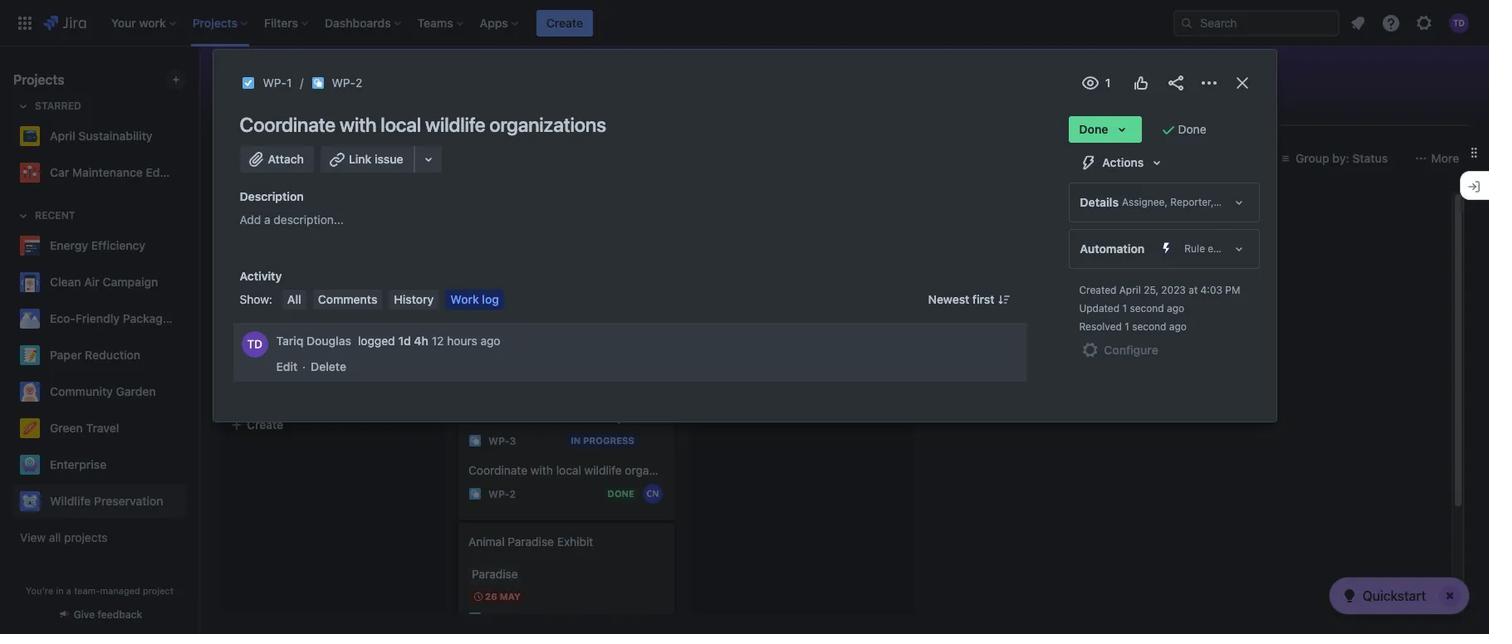 Task type: locate. For each thing, give the bounding box(es) containing it.
done down actions image
[[1179, 122, 1207, 136]]

reducing habitat loss
[[234, 325, 350, 339]]

1 vertical spatial wp-1 link
[[489, 335, 515, 349]]

managed
[[100, 586, 140, 597]]

wp-2 up list
[[332, 76, 363, 90]]

2 horizontal spatial 2
[[510, 488, 516, 501]]

create button
[[537, 10, 593, 36], [220, 411, 445, 440]]

clean
[[50, 275, 81, 289]]

1 vertical spatial wp-2
[[489, 488, 516, 501]]

2 horizontal spatial done
[[1179, 122, 1207, 136]]

preservation
[[323, 68, 434, 91], [94, 494, 163, 509]]

wildlife preservation up list
[[253, 68, 434, 91]]

0 horizontal spatial jun
[[266, 358, 285, 369]]

community
[[50, 385, 113, 399]]

wp-2 for wp-2 link inside the coordinate with local wildlife organizations dialog
[[332, 76, 363, 90]]

done left cara nguyen icon
[[608, 489, 635, 500]]

sub task image
[[469, 435, 482, 448], [469, 488, 482, 501]]

feedback
[[98, 609, 142, 622]]

0 vertical spatial coordinate with local wildlife organizations
[[240, 113, 606, 136]]

0 horizontal spatial payton hansen image
[[434, 145, 460, 172]]

1 horizontal spatial wp-2 link
[[489, 488, 516, 502]]

a for visit
[[495, 411, 501, 425]]

1 horizontal spatial wp-2
[[489, 488, 516, 501]]

enterprise link
[[13, 449, 179, 482]]

car maintenance education
[[50, 165, 201, 179]]

a right in
[[66, 586, 71, 597]]

12
[[432, 334, 444, 348]]

create banner
[[0, 0, 1490, 47]]

done image
[[1159, 120, 1179, 140]]

0 horizontal spatial wildlife
[[50, 494, 91, 509]]

local up 3 at bottom
[[505, 411, 530, 425]]

1 vertical spatial 2
[[273, 204, 280, 219]]

automation element
[[1070, 229, 1260, 269]]

actions button
[[1070, 150, 1178, 176]]

1 vertical spatial wildlife preservation
[[50, 494, 163, 509]]

2 inside coordinate with local wildlife organizations dialog
[[356, 76, 363, 90]]

with down 'visit a local animal sanctuary'
[[531, 464, 553, 478]]

do
[[252, 206, 266, 217]]

activity
[[240, 269, 282, 283]]

tab list
[[209, 96, 1480, 126]]

task image for wp-5
[[469, 612, 482, 626]]

history
[[394, 293, 434, 307]]

0 horizontal spatial organizations
[[490, 113, 606, 136]]

local
[[381, 113, 421, 136], [505, 411, 530, 425], [557, 464, 582, 478]]

3
[[510, 435, 516, 448]]

0 vertical spatial sub task image
[[469, 435, 482, 448]]

close image
[[1233, 73, 1253, 93]]

wp-2 link up list
[[332, 73, 363, 93]]

1 horizontal spatial with
[[531, 464, 553, 478]]

1 horizontal spatial wp-1
[[489, 336, 515, 349]]

show:
[[240, 293, 272, 307]]

local down 'in'
[[557, 464, 582, 478]]

2023
[[1162, 284, 1187, 297]]

tariq douglas image
[[391, 145, 417, 172]]

newest first button
[[919, 290, 1022, 310]]

task image left wp-6 "link" at the left bottom of the page
[[234, 379, 248, 392]]

updated
[[1080, 302, 1120, 315]]

1 horizontal spatial done
[[1080, 122, 1109, 136]]

visit
[[469, 411, 492, 425]]

1 vertical spatial wildlife
[[50, 494, 91, 509]]

sub task image up animal
[[469, 488, 482, 501]]

wildlife preservation down the enterprise link
[[50, 494, 163, 509]]

logged
[[358, 334, 395, 348]]

collapse starred projects image
[[13, 96, 33, 116]]

0 vertical spatial 2
[[356, 76, 363, 90]]

0 vertical spatial wildlife
[[425, 113, 486, 136]]

sub task image down visit
[[469, 435, 482, 448]]

wp-2 link inside coordinate with local wildlife organizations dialog
[[332, 73, 363, 93]]

wp-2 inside coordinate with local wildlife organizations dialog
[[332, 76, 363, 90]]

jun
[[499, 312, 518, 322], [266, 358, 285, 369]]

wildlife up board
[[253, 68, 318, 91]]

wp-2
[[332, 76, 363, 90], [489, 488, 516, 501]]

1 horizontal spatial local
[[505, 411, 530, 425]]

add
[[240, 213, 261, 227]]

jun for 1
[[499, 312, 518, 322]]

wp- for the rightmost 'wp-1' link
[[489, 336, 510, 349]]

30 june 2023 image
[[238, 357, 251, 371], [238, 357, 251, 371]]

1 horizontal spatial april
[[1120, 284, 1142, 297]]

0 horizontal spatial local
[[381, 113, 421, 136]]

0 vertical spatial wp-2 link
[[332, 73, 363, 93]]

0 horizontal spatial a
[[66, 586, 71, 597]]

0 horizontal spatial wp-1 link
[[263, 73, 292, 93]]

1 vertical spatial create button
[[220, 411, 445, 440]]

ago
[[1168, 302, 1185, 315], [1170, 321, 1187, 333], [481, 334, 501, 348]]

task image
[[469, 336, 482, 349], [234, 379, 248, 392], [469, 612, 482, 626]]

0 vertical spatial coordinate
[[240, 113, 336, 136]]

wp- for wp-3 link
[[489, 435, 510, 448]]

energy
[[50, 238, 88, 253]]

10 june 2023 image
[[472, 311, 485, 324]]

0 vertical spatial create button
[[537, 10, 593, 36]]

wp-4
[[254, 283, 282, 295]]

0 vertical spatial payton hansen image
[[434, 145, 460, 172]]

1 vertical spatial create
[[247, 418, 283, 432]]

wildlife
[[253, 68, 318, 91], [50, 494, 91, 509]]

4h
[[414, 334, 429, 348]]

summary
[[223, 104, 275, 118]]

1 horizontal spatial a
[[264, 213, 271, 227]]

wp-1 link down 10 jun
[[489, 335, 515, 349]]

menu bar
[[279, 290, 508, 310]]

calendar link
[[384, 96, 440, 126]]

1 vertical spatial preservation
[[94, 494, 163, 509]]

2 up animal paradise exhibit
[[510, 488, 516, 501]]

0 vertical spatial with
[[340, 113, 377, 136]]

0 vertical spatial jun
[[499, 312, 518, 322]]

1 horizontal spatial jun
[[499, 312, 518, 322]]

april inside "created april 25, 2023 at 4:03 pm updated 1 second ago resolved 1 second ago"
[[1120, 284, 1142, 297]]

0 horizontal spatial wildlife
[[425, 113, 486, 136]]

vote options: no one has voted for this issue yet. image
[[1131, 73, 1151, 93]]

wp- for the top 'wp-1' link
[[263, 76, 287, 90]]

1 vertical spatial coordinate with local wildlife organizations
[[469, 464, 698, 478]]

1 vertical spatial task image
[[234, 379, 248, 392]]

medium image
[[414, 283, 427, 296]]

26 may
[[485, 592, 521, 602]]

enterprise
[[50, 458, 107, 472]]

wildlife up view all projects
[[50, 494, 91, 509]]

wildlife
[[425, 113, 486, 136], [585, 464, 622, 478]]

2 vertical spatial a
[[66, 586, 71, 597]]

education
[[146, 165, 201, 179]]

jun right 30
[[266, 358, 285, 369]]

1 vertical spatial jun
[[266, 358, 285, 369]]

wp- for wp-4 link
[[254, 283, 276, 295]]

jira image
[[43, 13, 86, 33], [43, 13, 86, 33]]

wp-2 link up animal
[[489, 488, 516, 502]]

a right add at the top left of page
[[264, 213, 271, 227]]

1 vertical spatial organizations
[[625, 464, 698, 478]]

Search field
[[1174, 10, 1340, 36]]

0 vertical spatial wp-1
[[263, 76, 292, 90]]

task image down 10 june 2023 image
[[469, 336, 482, 349]]

25,
[[1144, 284, 1159, 297]]

2 vertical spatial task image
[[469, 612, 482, 626]]

0 vertical spatial local
[[381, 113, 421, 136]]

in progress
[[571, 436, 635, 447]]

wildlife down in progress
[[585, 464, 622, 478]]

1 sub task image from the top
[[469, 435, 482, 448]]

with
[[340, 113, 377, 136], [531, 464, 553, 478]]

project
[[143, 586, 174, 597]]

1 vertical spatial sub task image
[[469, 488, 482, 501]]

a right visit
[[495, 411, 501, 425]]

share image
[[1166, 73, 1186, 93]]

6
[[276, 379, 282, 392]]

with up link
[[340, 113, 377, 136]]

wp-1 up summary
[[263, 76, 292, 90]]

packaging
[[123, 312, 180, 326]]

26 may 2023 image
[[472, 591, 485, 604]]

1 vertical spatial april
[[1120, 284, 1142, 297]]

task image down 26 may 2023 image
[[469, 612, 482, 626]]

organizations
[[490, 113, 606, 136], [625, 464, 698, 478]]

0 horizontal spatial create
[[247, 418, 283, 432]]

1d
[[398, 334, 411, 348]]

coordinate with local wildlife organizations dialog
[[213, 50, 1277, 422]]

payton hansen image
[[434, 145, 460, 172], [643, 332, 663, 352]]

1 vertical spatial coordinate
[[469, 464, 528, 478]]

description...
[[274, 213, 344, 227]]

0 vertical spatial preservation
[[323, 68, 434, 91]]

all button
[[282, 290, 306, 310]]

newest
[[929, 293, 970, 307]]

1 horizontal spatial create
[[547, 15, 583, 30]]

wp-1 down 10 jun
[[489, 336, 515, 349]]

rule executions
[[1185, 243, 1259, 255]]

0 vertical spatial create
[[547, 15, 583, 30]]

local up tariq douglas icon
[[381, 113, 421, 136]]

starred
[[35, 100, 81, 112]]

forms link
[[520, 96, 561, 126]]

1 horizontal spatial wildlife
[[253, 68, 318, 91]]

coordinate up the 'search board' text field at the top
[[240, 113, 336, 136]]

2
[[356, 76, 363, 90], [273, 204, 280, 219], [510, 488, 516, 501]]

30
[[251, 358, 263, 369]]

0 horizontal spatial coordinate
[[240, 113, 336, 136]]

issue
[[375, 152, 403, 166]]

menu bar containing all
[[279, 290, 508, 310]]

0 horizontal spatial 2
[[273, 204, 280, 219]]

jun for 6
[[266, 358, 285, 369]]

2 sub task image from the top
[[469, 488, 482, 501]]

paper
[[50, 348, 82, 362]]

a inside dialog
[[264, 213, 271, 227]]

coordinate with local wildlife organizations up cara nguyen image
[[240, 113, 606, 136]]

2 vertical spatial 2
[[510, 488, 516, 501]]

wp-1 inside coordinate with local wildlife organizations dialog
[[263, 76, 292, 90]]

1 vertical spatial wp-2 link
[[489, 488, 516, 502]]

0 vertical spatial wildlife preservation
[[253, 68, 434, 91]]

0 horizontal spatial wp-2 link
[[332, 73, 363, 93]]

2 horizontal spatial local
[[557, 464, 582, 478]]

10 june 2023 image
[[472, 311, 485, 324]]

0 vertical spatial task image
[[469, 336, 482, 349]]

1 horizontal spatial wildlife
[[585, 464, 622, 478]]

created april 25, 2023 at 4:03 pm updated 1 second ago resolved 1 second ago
[[1080, 284, 1241, 333]]

actions
[[1103, 155, 1144, 170]]

1 horizontal spatial wildlife preservation
[[253, 68, 434, 91]]

search image
[[1181, 16, 1194, 30]]

1 vertical spatial payton hansen image
[[643, 332, 663, 352]]

wp-2 up animal
[[489, 488, 516, 501]]

pages link
[[574, 96, 615, 126]]

done up actions
[[1080, 122, 1109, 136]]

task image
[[234, 283, 248, 296]]

0 horizontal spatial april
[[50, 129, 75, 143]]

green travel
[[50, 421, 119, 435]]

garden
[[116, 385, 156, 399]]

work
[[451, 293, 479, 307]]

1 horizontal spatial organizations
[[625, 464, 698, 478]]

preservation up list
[[323, 68, 434, 91]]

april down 'starred'
[[50, 129, 75, 143]]

april
[[50, 129, 75, 143], [1120, 284, 1142, 297]]

2 up list
[[356, 76, 363, 90]]

wp-4 link
[[254, 282, 282, 296]]

wp- inside "link"
[[254, 379, 276, 392]]

local inside dialog
[[381, 113, 421, 136]]

2 horizontal spatial a
[[495, 411, 501, 425]]

wildlife up cara nguyen image
[[425, 113, 486, 136]]

0 vertical spatial april
[[50, 129, 75, 143]]

campaign
[[103, 275, 158, 289]]

habitat
[[288, 325, 325, 339]]

0 vertical spatial a
[[264, 213, 271, 227]]

0 horizontal spatial preservation
[[94, 494, 163, 509]]

high image
[[414, 379, 427, 392]]

list link
[[344, 96, 371, 126]]

with inside coordinate with local wildlife organizations dialog
[[340, 113, 377, 136]]

0 vertical spatial organizations
[[490, 113, 606, 136]]

second
[[1131, 302, 1165, 315], [1133, 321, 1167, 333]]

edit button
[[276, 359, 298, 376]]

1 vertical spatial with
[[531, 464, 553, 478]]

dismiss quickstart image
[[1438, 583, 1464, 610]]

2 down description
[[273, 204, 280, 219]]

add a description...
[[240, 213, 344, 227]]

april left 25,
[[1120, 284, 1142, 297]]

1 vertical spatial second
[[1133, 321, 1167, 333]]

1 vertical spatial a
[[495, 411, 501, 425]]

0 horizontal spatial with
[[340, 113, 377, 136]]

may
[[500, 592, 521, 602]]

maintenance
[[72, 165, 143, 179]]

work log button
[[446, 290, 504, 310]]

progress
[[583, 436, 635, 447]]

wp-1 link up summary
[[263, 73, 292, 93]]

1 horizontal spatial payton hansen image
[[643, 332, 663, 352]]

energy efficiency link
[[13, 229, 179, 263]]

all
[[49, 531, 61, 545]]

coordinate with local wildlife organizations
[[240, 113, 606, 136], [469, 464, 698, 478]]

1 horizontal spatial 2
[[356, 76, 363, 90]]

1 horizontal spatial create button
[[537, 10, 593, 36]]

0 horizontal spatial wp-2
[[332, 76, 363, 90]]

jun right the 10
[[499, 312, 518, 322]]

wp- for rightmost wp-2 link
[[489, 488, 510, 501]]

wp-1 for the top 'wp-1' link
[[263, 76, 292, 90]]

preservation up view all projects link
[[94, 494, 163, 509]]

coordinate with local wildlife organizations down 'in'
[[469, 464, 698, 478]]

cara nguyen image
[[643, 485, 663, 505]]

1 vertical spatial local
[[505, 411, 530, 425]]

1 vertical spatial wp-1
[[489, 336, 515, 349]]

sub task image for visit a local animal sanctuary
[[469, 435, 482, 448]]

0 vertical spatial wp-2
[[332, 76, 363, 90]]

2 vertical spatial local
[[557, 464, 582, 478]]

projects
[[13, 72, 64, 87]]

0 horizontal spatial wp-1
[[263, 76, 292, 90]]

coordinate down wp-3 link
[[469, 464, 528, 478]]



Task type: describe. For each thing, give the bounding box(es) containing it.
details
[[1081, 195, 1119, 209]]

paper reduction
[[50, 348, 141, 362]]

eco-
[[50, 312, 76, 326]]

actions image
[[1200, 73, 1220, 93]]

community garden link
[[13, 376, 179, 409]]

to do 2
[[237, 204, 280, 219]]

task image for wp-6
[[234, 379, 248, 392]]

view all projects link
[[13, 524, 186, 553]]

to
[[237, 206, 250, 217]]

cara nguyen image
[[412, 145, 439, 172]]

comments
[[318, 293, 378, 307]]

all
[[287, 293, 301, 307]]

Search board text field
[[221, 147, 347, 170]]

automation
[[1081, 242, 1145, 256]]

10
[[485, 312, 496, 322]]

highest image
[[648, 612, 661, 626]]

april sustainability
[[50, 129, 153, 143]]

forms
[[523, 104, 558, 118]]

details element
[[1070, 183, 1260, 223]]

tab list containing board
[[209, 96, 1480, 126]]

newest first image
[[998, 293, 1012, 307]]

task image for wp-1
[[469, 336, 482, 349]]

0 vertical spatial wp-1 link
[[263, 73, 292, 93]]

primary element
[[10, 0, 1174, 46]]

in
[[571, 436, 581, 447]]

give feedback
[[74, 609, 142, 622]]

sanctuary
[[571, 411, 624, 425]]

summary link
[[219, 96, 278, 126]]

green
[[50, 421, 83, 435]]

link issue button
[[321, 146, 415, 173]]

view all projects
[[20, 531, 108, 545]]

community garden
[[50, 385, 156, 399]]

list
[[347, 104, 367, 118]]

5
[[510, 613, 516, 625]]

sub task image for coordinate with local wildlife organizations
[[469, 488, 482, 501]]

sustainability
[[78, 129, 153, 143]]

projects
[[64, 531, 108, 545]]

0 horizontal spatial wildlife preservation
[[50, 494, 163, 509]]

log
[[482, 293, 499, 307]]

attach button
[[240, 146, 314, 173]]

wp-2 for rightmost wp-2 link
[[489, 488, 516, 501]]

1 vertical spatial wildlife
[[585, 464, 622, 478]]

1 horizontal spatial preservation
[[323, 68, 434, 91]]

local for wp-2
[[557, 464, 582, 478]]

at
[[1189, 284, 1199, 297]]

animal paradise exhibit
[[469, 535, 594, 549]]

wp- for wp-5 link at the left bottom
[[489, 613, 510, 625]]

26 may 2023 image
[[472, 591, 485, 604]]

visit a local animal sanctuary
[[469, 411, 624, 425]]

0 vertical spatial wildlife
[[253, 68, 318, 91]]

team-
[[74, 586, 100, 597]]

april inside april sustainability link
[[50, 129, 75, 143]]

0 vertical spatial second
[[1131, 302, 1165, 315]]

wp-6 link
[[254, 378, 282, 393]]

wp- for wp-2 link inside the coordinate with local wildlife organizations dialog
[[332, 76, 356, 90]]

done inside dropdown button
[[1080, 122, 1109, 136]]

0 horizontal spatial create button
[[220, 411, 445, 440]]

logged 1d 4h 12 hours ago
[[358, 334, 501, 348]]

wildlife inside dialog
[[425, 113, 486, 136]]

pm
[[1226, 284, 1241, 297]]

exhibit
[[557, 535, 594, 549]]

resolved
[[1080, 321, 1123, 333]]

green travel link
[[13, 412, 179, 445]]

paradise
[[508, 535, 554, 549]]

reducing
[[234, 325, 285, 339]]

clean air campaign link
[[13, 266, 179, 299]]

energy efficiency
[[50, 238, 146, 253]]

calendar
[[387, 104, 437, 118]]

timeline
[[457, 104, 503, 118]]

check image
[[1340, 587, 1360, 607]]

wp-6
[[254, 379, 282, 392]]

hours
[[447, 334, 478, 348]]

wp-3 link
[[489, 434, 516, 449]]

link issue
[[349, 152, 403, 166]]

0 horizontal spatial done
[[608, 489, 635, 500]]

friendly
[[76, 312, 120, 326]]

26
[[485, 592, 498, 602]]

coordinate with local wildlife organizations inside dialog
[[240, 113, 606, 136]]

local for wp-3
[[505, 411, 530, 425]]

a for add
[[264, 213, 271, 227]]

loss
[[328, 325, 350, 339]]

menu bar inside coordinate with local wildlife organizations dialog
[[279, 290, 508, 310]]

you're in a team-managed project
[[26, 586, 174, 597]]

board
[[295, 104, 328, 118]]

wp-1 for the rightmost 'wp-1' link
[[489, 336, 515, 349]]

wp-3
[[489, 435, 516, 448]]

1 horizontal spatial wp-1 link
[[489, 335, 515, 349]]

coordinate inside dialog
[[240, 113, 336, 136]]

newest first
[[929, 293, 995, 307]]

link
[[349, 152, 372, 166]]

executions
[[1209, 243, 1259, 255]]

4
[[276, 283, 282, 295]]

car
[[50, 165, 69, 179]]

air
[[84, 275, 100, 289]]

comments button
[[313, 290, 383, 310]]

collapse recent projects image
[[13, 206, 33, 226]]

wp-5
[[489, 613, 516, 625]]

description
[[240, 189, 304, 204]]

history button
[[389, 290, 439, 310]]

delete
[[311, 360, 347, 374]]

create inside primary element
[[547, 15, 583, 30]]

1 horizontal spatial coordinate
[[469, 464, 528, 478]]

clean air campaign
[[50, 275, 158, 289]]

give
[[74, 609, 95, 622]]

pages
[[578, 104, 611, 118]]

wp- for wp-6 "link" at the left bottom of the page
[[254, 379, 276, 392]]

give feedback button
[[47, 602, 152, 629]]

first
[[973, 293, 995, 307]]

organizations inside dialog
[[490, 113, 606, 136]]

quickstart button
[[1330, 578, 1470, 615]]

quickstart
[[1363, 589, 1427, 604]]

wildlife inside the wildlife preservation link
[[50, 494, 91, 509]]

work log
[[451, 293, 499, 307]]

eco-friendly packaging
[[50, 312, 180, 326]]

create button inside primary element
[[537, 10, 593, 36]]



Task type: vqa. For each thing, say whether or not it's contained in the screenshot.


